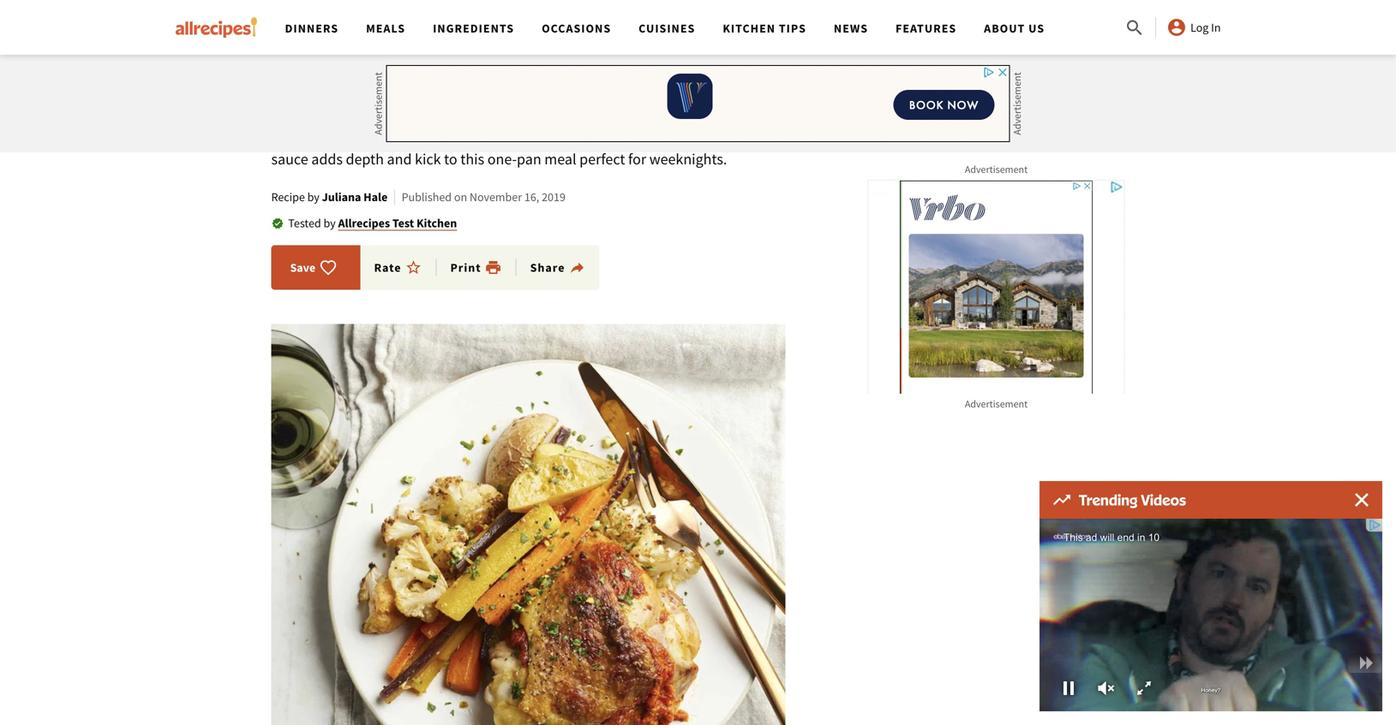 Task type: describe. For each thing, give the bounding box(es) containing it.
meals link
[[366, 21, 405, 36]]

hale
[[364, 190, 388, 205]]

test
[[392, 215, 414, 231]]

dinners
[[285, 21, 339, 36]]

favorite image
[[320, 259, 337, 276]]

touch
[[476, 126, 513, 145]]

with
[[434, 126, 462, 145]]

1 vertical spatial advertisement region
[[868, 180, 1125, 394]]

(6)
[[387, 93, 404, 109]]

star empty image
[[405, 259, 422, 276]]

cuisines link
[[639, 21, 695, 36]]

navigation containing dinners
[[271, 0, 1125, 55]]

one-
[[487, 150, 517, 169]]

rate button
[[374, 259, 437, 276]]

of
[[517, 126, 529, 145]]

share image
[[569, 259, 586, 276]]

about us
[[984, 21, 1045, 36]]

sheet
[[271, 0, 375, 36]]

chicken
[[329, 126, 379, 145]]

pan
[[383, 0, 450, 36]]

spice up chicken dinners with a touch of harissa. the north african red pepper sauce adds depth and kick to this one-pan meal perfect for weeknights.
[[271, 126, 772, 169]]

this
[[460, 150, 484, 169]]

unmute button group
[[1088, 676, 1125, 702]]

allrecipes
[[338, 215, 390, 231]]

in
[[1211, 20, 1221, 35]]

tips
[[779, 21, 806, 36]]

dinners
[[382, 126, 431, 145]]

close image
[[1355, 494, 1369, 507]]

16,
[[524, 190, 539, 205]]

sauce
[[271, 150, 308, 169]]

on
[[454, 190, 467, 205]]

trending image
[[1053, 495, 1070, 506]]

3
[[524, 93, 531, 109]]

features link
[[896, 21, 957, 36]]

home image
[[175, 17, 258, 38]]

0 vertical spatial kitchen
[[723, 21, 776, 36]]

0 vertical spatial advertisement region
[[386, 65, 1010, 142]]

share
[[530, 260, 565, 275]]

save
[[290, 260, 315, 275]]

news
[[834, 21, 868, 36]]

log
[[1190, 20, 1209, 35]]

rate
[[374, 260, 401, 275]]

weeknights.
[[649, 150, 727, 169]]

about
[[984, 21, 1025, 36]]

the
[[585, 126, 610, 145]]

red
[[701, 126, 723, 145]]

features
[[896, 21, 957, 36]]

adds
[[311, 150, 343, 169]]

published on november 16, 2019
[[402, 190, 566, 205]]

reviews
[[442, 93, 496, 109]]

videos
[[1141, 491, 1186, 510]]

3 photos
[[524, 93, 584, 109]]

spice
[[271, 126, 306, 145]]

by for tested
[[323, 215, 336, 231]]

dinners link
[[285, 21, 339, 36]]

log in link
[[1166, 17, 1221, 38]]

video player application
[[1040, 519, 1382, 712]]

pepper
[[726, 126, 772, 145]]

print button
[[450, 259, 502, 276]]

about us link
[[984, 21, 1045, 36]]

a
[[465, 126, 473, 145]]

kitchen tips
[[723, 21, 806, 36]]

by for recipe
[[307, 190, 320, 205]]

trending
[[1079, 491, 1138, 510]]

to
[[444, 150, 457, 169]]

perfect
[[579, 150, 625, 169]]



Task type: vqa. For each thing, say whether or not it's contained in the screenshot.
3 Photos
yes



Task type: locate. For each thing, give the bounding box(es) containing it.
5 reviews
[[432, 93, 496, 109]]

kitchen down published
[[416, 215, 457, 231]]

depth
[[346, 150, 384, 169]]

us
[[1029, 21, 1045, 36]]

for
[[628, 150, 646, 169]]

allrecipes test kitchen link
[[338, 215, 457, 231]]

juliana
[[322, 190, 361, 205]]

news link
[[834, 21, 868, 36]]

1 horizontal spatial by
[[323, 215, 336, 231]]

up
[[309, 126, 326, 145]]

log in
[[1190, 20, 1221, 35]]

1 vertical spatial kitchen
[[416, 215, 457, 231]]

advertisement region
[[386, 65, 1010, 142], [868, 180, 1125, 394]]

kitchen tips link
[[723, 21, 806, 36]]

print
[[450, 260, 481, 275]]

search image
[[1125, 18, 1145, 38]]

account image
[[1166, 17, 1187, 38]]

by right recipe
[[307, 190, 320, 205]]

photos
[[534, 93, 584, 109]]

pan
[[517, 150, 541, 169]]

meal
[[544, 150, 576, 169]]

save button
[[285, 259, 342, 276]]

african
[[653, 126, 698, 145]]

harissa
[[458, 0, 591, 36]]

tested by allrecipes test kitchen
[[288, 215, 457, 231]]

cuisines
[[639, 21, 695, 36]]

kitchen left tips at right top
[[723, 21, 776, 36]]

print image
[[485, 259, 502, 276]]

1 vertical spatial by
[[323, 215, 336, 231]]

ingredients link
[[433, 21, 514, 36]]

4.5
[[364, 93, 383, 109]]

by right tested
[[323, 215, 336, 231]]

share button
[[530, 259, 586, 276]]

occasions link
[[542, 21, 611, 36]]

4.5 (6)
[[364, 93, 404, 109]]

sheet pan harissa chicken dinner
[[271, 0, 739, 81]]

recipe
[[271, 190, 305, 205]]

0 vertical spatial by
[[307, 190, 320, 205]]

dinner
[[271, 32, 392, 81]]

kitchen
[[723, 21, 776, 36], [416, 215, 457, 231]]

and
[[387, 150, 412, 169]]

published
[[402, 190, 452, 205]]

1 horizontal spatial kitchen
[[723, 21, 776, 36]]

november
[[470, 190, 522, 205]]

by
[[307, 190, 320, 205], [323, 215, 336, 231]]

2019
[[542, 190, 566, 205]]

navigation
[[271, 0, 1125, 55]]

occasions
[[542, 21, 611, 36]]

chicken
[[600, 0, 739, 36]]

kick
[[415, 150, 441, 169]]

tested
[[288, 215, 321, 231]]

harissa.
[[532, 126, 582, 145]]

trending videos
[[1079, 491, 1186, 510]]

0 horizontal spatial by
[[307, 190, 320, 205]]

ingredients
[[433, 21, 514, 36]]

0 horizontal spatial kitchen
[[416, 215, 457, 231]]

5
[[432, 93, 439, 109]]

meals
[[366, 21, 405, 36]]

north
[[613, 126, 650, 145]]

recipe by juliana hale
[[271, 190, 388, 205]]



